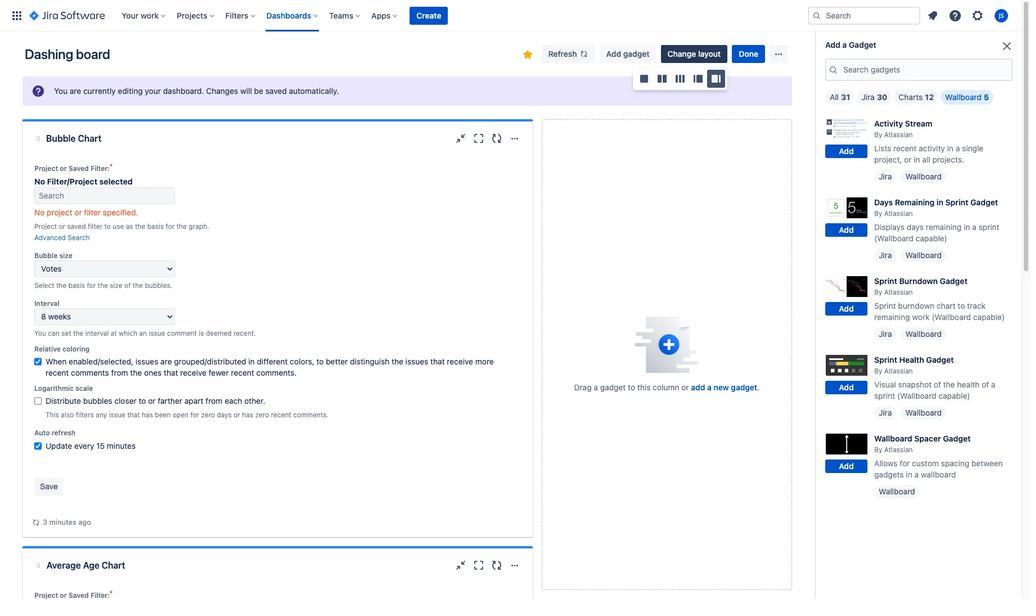 Task type: locate. For each thing, give the bounding box(es) containing it.
to inside when enabled/selected, issues are grouped/distributed in different colors, to better distinguish the issues that receive more recent comments from the ones that receive fewer recent comments.
[[317, 357, 324, 366]]

zero
[[201, 411, 215, 419], [255, 411, 269, 419]]

0 horizontal spatial size
[[59, 252, 73, 260]]

you for you can set the interval at which an issue comment is deemed recent.
[[34, 329, 46, 338]]

by up lists
[[875, 131, 883, 139]]

the left 'graph.'
[[177, 222, 187, 231]]

1 vertical spatial from
[[206, 396, 223, 406]]

this
[[638, 382, 651, 392]]

apps button
[[368, 6, 402, 24]]

issue right an
[[149, 329, 165, 338]]

update every 15 minutes
[[46, 441, 136, 451]]

star dashing board image
[[521, 48, 534, 61]]

gadget
[[623, 49, 650, 59], [600, 382, 626, 392], [731, 382, 758, 392]]

dashing board
[[25, 46, 110, 62]]

for right select
[[87, 281, 96, 290]]

a inside activity stream by atlassian lists recent activity in a single project, or in all projects.
[[956, 143, 960, 153]]

settings image
[[971, 9, 985, 22]]

add button
[[826, 145, 868, 158], [826, 224, 868, 237], [826, 302, 868, 316], [826, 381, 868, 395], [826, 460, 868, 474]]

0 horizontal spatial of
[[124, 281, 131, 290]]

ones
[[144, 368, 162, 378]]

atlassian for spacer
[[885, 446, 913, 454]]

capable) down remaining
[[916, 234, 948, 243]]

add a new gadget button
[[691, 382, 758, 393]]

wallboard spacer gadget image
[[826, 433, 869, 456]]

jira 30
[[862, 92, 888, 102]]

0 horizontal spatial receive
[[180, 368, 207, 378]]

to inside sprint burndown gadget by atlassian sprint burndown chart to track remaining work (wallboard capable)
[[958, 301, 965, 311]]

by for sprint burndown gadget
[[875, 288, 883, 297]]

help image
[[949, 9, 962, 22]]

recent down when enabled/selected, issues are grouped/distributed in different colors, to better distinguish the issues that receive more recent comments from the ones that receive fewer recent comments.
[[271, 411, 291, 419]]

snapshot
[[898, 380, 932, 389]]

1 no from the top
[[34, 177, 45, 186]]

1 vertical spatial basis
[[68, 281, 85, 290]]

days inside distribute bubbles closer to or farther apart from each other. this also filters any issue that has been open for zero days or has zero recent comments.
[[217, 411, 232, 419]]

atlassian inside the wallboard spacer gadget by atlassian allows for custom spacing between gadgets in a wallboard
[[885, 446, 913, 454]]

0 horizontal spatial work
[[141, 10, 159, 20]]

size left the bubbles.
[[110, 281, 123, 290]]

0 horizontal spatial zero
[[201, 411, 215, 419]]

1 horizontal spatial from
[[206, 396, 223, 406]]

are left "currently"
[[70, 86, 81, 96]]

none submit inside bubble chart region
[[34, 478, 64, 496]]

saved right be
[[265, 86, 287, 96]]

search field up add a gadget
[[808, 6, 921, 24]]

sprint up visual
[[875, 355, 898, 365]]

0 vertical spatial that
[[431, 357, 445, 366]]

search image
[[813, 11, 822, 20]]

recent right fewer on the bottom left of the page
[[231, 368, 254, 378]]

logarithmic
[[34, 384, 74, 393]]

2 add button from the top
[[826, 224, 868, 237]]

you left can
[[34, 329, 46, 338]]

change
[[668, 49, 696, 59]]

atlassian inside sprint health gadget by atlassian visual snapshot of the health of a sprint (wallboard capable)
[[885, 367, 913, 375]]

2 atlassian from the top
[[885, 209, 913, 218]]

project inside no project or filter specified. project or saved filter to use as the basis for the graph. advanced search
[[34, 222, 57, 231]]

wallboard up allows at right bottom
[[875, 434, 913, 443]]

no for no project or filter specified. project or saved filter to use as the basis for the graph. advanced search
[[34, 208, 45, 217]]

1 vertical spatial work
[[912, 312, 930, 322]]

be
[[254, 86, 263, 96]]

1 horizontal spatial issues
[[406, 357, 428, 366]]

gadget right drag
[[600, 382, 626, 392]]

has left the been
[[142, 411, 153, 419]]

grouped/distributed
[[174, 357, 246, 366]]

2 by from the top
[[875, 209, 883, 218]]

charts
[[899, 92, 923, 102]]

to left track
[[958, 301, 965, 311]]

1 vertical spatial bubble
[[34, 252, 58, 260]]

jira for sprint burndown gadget
[[879, 329, 892, 339]]

None submit
[[34, 478, 64, 496]]

gadget for burndown
[[940, 276, 968, 286]]

1 horizontal spatial issue
[[149, 329, 165, 338]]

the right set
[[73, 329, 83, 338]]

recent up project,
[[894, 143, 917, 153]]

layout
[[698, 49, 721, 59]]

1 horizontal spatial size
[[110, 281, 123, 290]]

search field inside 'banner'
[[808, 6, 921, 24]]

3 by from the top
[[875, 288, 883, 297]]

by inside sprint burndown gadget by atlassian sprint burndown chart to track remaining work (wallboard capable)
[[875, 288, 883, 297]]

gadget down single
[[971, 198, 999, 207]]

0 horizontal spatial issues
[[136, 357, 158, 366]]

gadget
[[849, 40, 877, 50], [971, 198, 999, 207], [940, 276, 968, 286], [927, 355, 954, 365], [943, 434, 971, 443]]

three columns image
[[674, 72, 687, 86]]

basis right as
[[147, 222, 164, 231]]

days remaining in sprint gadget image
[[826, 197, 869, 219]]

5 atlassian from the top
[[885, 446, 913, 454]]

search
[[68, 234, 90, 242]]

4 add button from the top
[[826, 381, 868, 395]]

more actions for average age chart gadget image
[[508, 559, 521, 572]]

issue inside distribute bubbles closer to or farther apart from each other. this also filters any issue that has been open for zero days or has zero recent comments.
[[109, 411, 125, 419]]

drag
[[574, 382, 592, 392]]

relative
[[34, 345, 61, 353]]

change layout
[[668, 49, 721, 59]]

1 vertical spatial receive
[[180, 368, 207, 378]]

1 horizontal spatial that
[[164, 368, 178, 378]]

or left add
[[682, 382, 689, 392]]

add gadget img image
[[636, 317, 699, 373]]

0 vertical spatial search field
[[808, 6, 921, 24]]

work inside sprint burndown gadget by atlassian sprint burndown chart to track remaining work (wallboard capable)
[[912, 312, 930, 322]]

0 vertical spatial size
[[59, 252, 73, 260]]

from left each
[[206, 396, 223, 406]]

jira down the displays
[[879, 250, 892, 260]]

in inside when enabled/selected, issues are grouped/distributed in different colors, to better distinguish the issues that receive more recent comments from the ones that receive fewer recent comments.
[[248, 357, 255, 366]]

atlassian up burndown
[[885, 288, 913, 297]]

0 horizontal spatial has
[[142, 411, 153, 419]]

atlassian inside activity stream by atlassian lists recent activity in a single project, or in all projects.
[[885, 131, 913, 139]]

1 horizontal spatial minutes
[[107, 441, 136, 451]]

from
[[111, 368, 128, 378], [206, 396, 223, 406]]

0 vertical spatial work
[[141, 10, 159, 20]]

capable) down health
[[939, 391, 971, 401]]

gadget inside the wallboard spacer gadget by atlassian allows for custom spacing between gadgets in a wallboard
[[943, 434, 971, 443]]

0 horizontal spatial minutes
[[49, 518, 76, 527]]

activity stream by atlassian lists recent activity in a single project, or in all projects.
[[875, 119, 984, 164]]

1 vertical spatial issue
[[109, 411, 125, 419]]

allows
[[875, 459, 898, 468]]

sprint
[[979, 222, 1000, 232], [875, 391, 895, 401]]

0 vertical spatial remaining
[[926, 222, 962, 232]]

by inside sprint health gadget by atlassian visual snapshot of the health of a sprint (wallboard capable)
[[875, 367, 883, 375]]

bubble for bubble chart
[[46, 133, 76, 144]]

recent
[[894, 143, 917, 153], [46, 368, 69, 378], [231, 368, 254, 378], [271, 411, 291, 419]]

add button down days remaining in sprint gadget image
[[826, 224, 868, 237]]

1 vertical spatial no
[[34, 208, 45, 217]]

gadget for health
[[927, 355, 954, 365]]

filter:
[[91, 164, 110, 173]]

1 vertical spatial search field
[[34, 187, 175, 204]]

will
[[240, 86, 252, 96]]

dashboard.
[[163, 86, 204, 96]]

projects button
[[173, 6, 219, 24]]

capable) for gadget
[[939, 391, 971, 401]]

0 vertical spatial no
[[34, 177, 45, 186]]

0 vertical spatial capable)
[[916, 234, 948, 243]]

of right snapshot
[[934, 380, 941, 389]]

add gadget
[[606, 49, 650, 59]]

add button down wallboard spacer gadget "image"
[[826, 460, 868, 474]]

1 vertical spatial comments.
[[293, 411, 329, 419]]

track
[[967, 301, 986, 311]]

(wallboard down 'chart'
[[932, 312, 971, 322]]

by inside activity stream by atlassian lists recent activity in a single project, or in all projects.
[[875, 131, 883, 139]]

bubble down advanced
[[34, 252, 58, 260]]

gadget inside sprint health gadget by atlassian visual snapshot of the health of a sprint (wallboard capable)
[[927, 355, 954, 365]]

1 vertical spatial chart
[[102, 561, 125, 571]]

gadget inside days remaining in sprint gadget by atlassian displays days remaining in a sprint (wallboard capable)
[[971, 198, 999, 207]]

between
[[972, 459, 1003, 468]]

1 horizontal spatial sprint
[[979, 222, 1000, 232]]

project up advanced
[[34, 222, 57, 231]]

filters button
[[222, 6, 260, 24]]

minutes right '15'
[[107, 441, 136, 451]]

add button down sprint health gadget image
[[826, 381, 868, 395]]

0 vertical spatial days
[[907, 222, 924, 232]]

visual
[[875, 380, 896, 389]]

1 horizontal spatial are
[[160, 357, 172, 366]]

1 horizontal spatial saved
[[265, 86, 287, 96]]

add right refresh image
[[606, 49, 621, 59]]

recent down 'when'
[[46, 368, 69, 378]]

remaining down remaining
[[926, 222, 962, 232]]

one column image
[[638, 72, 651, 86]]

1 vertical spatial remaining
[[875, 312, 910, 322]]

from inside distribute bubbles closer to or farther apart from each other. this also filters any issue that has been open for zero days or has zero recent comments.
[[206, 396, 223, 406]]

work
[[141, 10, 159, 20], [912, 312, 930, 322]]

search field inside bubble chart region
[[34, 187, 175, 204]]

health
[[900, 355, 924, 365]]

2 issues from the left
[[406, 357, 428, 366]]

your work button
[[118, 6, 170, 24]]

gadget up 'chart'
[[940, 276, 968, 286]]

receive down grouped/distributed
[[180, 368, 207, 378]]

has down other.
[[242, 411, 253, 419]]

filters
[[225, 10, 249, 20]]

jira up visual
[[879, 329, 892, 339]]

Search field
[[808, 6, 921, 24], [34, 187, 175, 204]]

search field down selected
[[34, 187, 175, 204]]

Distribute bubbles closer to or farther apart from each other. checkbox
[[34, 396, 42, 407]]

issue right any
[[109, 411, 125, 419]]

2 vertical spatial that
[[127, 411, 140, 419]]

jira
[[862, 92, 875, 102], [879, 172, 892, 181], [879, 250, 892, 260], [879, 329, 892, 339], [879, 408, 892, 418]]

issues right distinguish
[[406, 357, 428, 366]]

comments. inside when enabled/selected, issues are grouped/distributed in different colors, to better distinguish the issues that receive more recent comments from the ones that receive fewer recent comments.
[[256, 368, 297, 378]]

right sidebar image
[[710, 72, 723, 86]]

3 atlassian from the top
[[885, 288, 913, 297]]

changes
[[206, 86, 238, 96]]

jira software image
[[29, 9, 105, 22], [29, 9, 105, 22]]

3 add button from the top
[[826, 302, 868, 316]]

2 vertical spatial (wallboard
[[898, 391, 937, 401]]

days inside days remaining in sprint gadget by atlassian displays days remaining in a sprint (wallboard capable)
[[907, 222, 924, 232]]

sprint health gadget image
[[826, 355, 869, 377]]

2 project from the top
[[34, 222, 57, 231]]

2 vertical spatial capable)
[[939, 391, 971, 401]]

1 vertical spatial project
[[34, 222, 57, 231]]

days
[[875, 198, 893, 207]]

also
[[61, 411, 74, 419]]

1 vertical spatial capable)
[[974, 312, 1005, 322]]

in
[[948, 143, 954, 153], [914, 155, 920, 164], [937, 198, 944, 207], [964, 222, 970, 232], [248, 357, 255, 366], [906, 470, 913, 479]]

by right 'sprint burndown gadget' image
[[875, 288, 883, 297]]

1 vertical spatial you
[[34, 329, 46, 338]]

for down apart
[[190, 411, 199, 419]]

0 horizontal spatial remaining
[[875, 312, 910, 322]]

0 vertical spatial sprint
[[979, 222, 1000, 232]]

for right allows at right bottom
[[900, 459, 910, 468]]

(wallboard inside sprint burndown gadget by atlassian sprint burndown chart to track remaining work (wallboard capable)
[[932, 312, 971, 322]]

health
[[957, 380, 980, 389]]

project
[[34, 164, 58, 173], [34, 222, 57, 231]]

gadget inside sprint burndown gadget by atlassian sprint burndown chart to track remaining work (wallboard capable)
[[940, 276, 968, 286]]

1 horizontal spatial basis
[[147, 222, 164, 231]]

1 horizontal spatial receive
[[447, 357, 473, 366]]

days down each
[[217, 411, 232, 419]]

add down wallboard spacer gadget "image"
[[839, 462, 854, 471]]

or left all
[[904, 155, 912, 164]]

create
[[417, 10, 441, 20]]

add inside button
[[606, 49, 621, 59]]

capable) inside sprint health gadget by atlassian visual snapshot of the health of a sprint (wallboard capable)
[[939, 391, 971, 401]]

0 vertical spatial project
[[34, 164, 58, 173]]

1 vertical spatial are
[[160, 357, 172, 366]]

board
[[76, 46, 110, 62]]

0 horizontal spatial are
[[70, 86, 81, 96]]

bubble inside bubble chart region
[[34, 252, 58, 260]]

no left the project
[[34, 208, 45, 217]]

remaining
[[926, 222, 962, 232], [875, 312, 910, 322]]

activity stream image
[[826, 118, 869, 140]]

atlassian
[[885, 131, 913, 139], [885, 209, 913, 218], [885, 288, 913, 297], [885, 367, 913, 375], [885, 446, 913, 454]]

(wallboard inside days remaining in sprint gadget by atlassian displays days remaining in a sprint (wallboard capable)
[[875, 234, 914, 243]]

to left better
[[317, 357, 324, 366]]

by for sprint health gadget
[[875, 367, 883, 375]]

2 no from the top
[[34, 208, 45, 217]]

(wallboard down the displays
[[875, 234, 914, 243]]

more dashboard actions image
[[772, 47, 786, 61]]

saved
[[265, 86, 287, 96], [67, 222, 86, 231]]

add down activity stream image
[[839, 147, 854, 156]]

5 by from the top
[[875, 446, 883, 454]]

that right the ones
[[164, 368, 178, 378]]

1 vertical spatial (wallboard
[[932, 312, 971, 322]]

0 vertical spatial issue
[[149, 329, 165, 338]]

banner containing your work
[[0, 0, 1022, 32]]

wallboard
[[945, 92, 982, 102], [906, 172, 942, 181], [906, 250, 942, 260], [906, 329, 942, 339], [906, 408, 942, 418], [875, 434, 913, 443], [879, 487, 915, 496]]

bubble chart region
[[32, 155, 524, 528]]

work down burndown
[[912, 312, 930, 322]]

jira for days remaining in sprint gadget
[[879, 250, 892, 260]]

minutes right 3
[[49, 518, 76, 527]]

of
[[124, 281, 131, 290], [934, 380, 941, 389], [982, 380, 989, 389]]

0 vertical spatial bubble
[[46, 133, 76, 144]]

receive left the more
[[447, 357, 473, 366]]

days
[[907, 222, 924, 232], [217, 411, 232, 419]]

0 horizontal spatial days
[[217, 411, 232, 419]]

wallboard left 5 at the top of page
[[945, 92, 982, 102]]

1 issues from the left
[[136, 357, 158, 366]]

no inside no project or filter specified. project or saved filter to use as the basis for the graph. advanced search
[[34, 208, 45, 217]]

0 horizontal spatial basis
[[68, 281, 85, 290]]

that left the more
[[431, 357, 445, 366]]

0 horizontal spatial that
[[127, 411, 140, 419]]

0 horizontal spatial issue
[[109, 411, 125, 419]]

by
[[875, 131, 883, 139], [875, 209, 883, 218], [875, 288, 883, 297], [875, 367, 883, 375], [875, 446, 883, 454]]

0 vertical spatial (wallboard
[[875, 234, 914, 243]]

recent inside activity stream by atlassian lists recent activity in a single project, or in all projects.
[[894, 143, 917, 153]]

gadget up spacing
[[943, 434, 971, 443]]

gadget right health
[[927, 355, 954, 365]]

(wallboard down snapshot
[[898, 391, 937, 401]]

jira down project,
[[879, 172, 892, 181]]

issue
[[149, 329, 165, 338], [109, 411, 125, 419]]

1 horizontal spatial search field
[[808, 6, 921, 24]]

to right closer
[[139, 396, 146, 406]]

0 vertical spatial you
[[54, 86, 68, 96]]

or left saved
[[60, 164, 67, 173]]

average
[[47, 561, 81, 571]]

atlassian inside sprint burndown gadget by atlassian sprint burndown chart to track remaining work (wallboard capable)
[[885, 288, 913, 297]]

1 horizontal spatial days
[[907, 222, 924, 232]]

gadget right new
[[731, 382, 758, 392]]

select the basis for the size of the bubbles.
[[34, 281, 172, 290]]

1 by from the top
[[875, 131, 883, 139]]

bubble chart
[[46, 133, 101, 144]]

or up the been
[[148, 396, 156, 406]]

days down remaining
[[907, 222, 924, 232]]

basis inside no project or filter specified. project or saved filter to use as the basis for the graph. advanced search
[[147, 222, 164, 231]]

in inside the wallboard spacer gadget by atlassian allows for custom spacing between gadgets in a wallboard
[[906, 470, 913, 479]]

remaining inside days remaining in sprint gadget by atlassian displays days remaining in a sprint (wallboard capable)
[[926, 222, 962, 232]]

advanced search link
[[34, 234, 90, 242]]

sprint inside sprint health gadget by atlassian visual snapshot of the health of a sprint (wallboard capable)
[[875, 391, 895, 401]]

capable) down track
[[974, 312, 1005, 322]]

1 vertical spatial days
[[217, 411, 232, 419]]

you for you are currently editing your dashboard. changes will be saved automatically.
[[54, 86, 68, 96]]

or up 'advanced search' link
[[59, 222, 65, 231]]

atlassian up the displays
[[885, 209, 913, 218]]

1 vertical spatial saved
[[67, 222, 86, 231]]

gadget up jira 30
[[849, 40, 877, 50]]

capable) for in
[[916, 234, 948, 243]]

0 horizontal spatial sprint
[[875, 391, 895, 401]]

add button down 'sprint burndown gadget' image
[[826, 302, 868, 316]]

1 horizontal spatial has
[[242, 411, 253, 419]]

1 atlassian from the top
[[885, 131, 913, 139]]

you inside bubble chart region
[[34, 329, 46, 338]]

you can set the interval at which an issue comment is deemed recent.
[[34, 329, 256, 338]]

different
[[257, 357, 288, 366]]

for left 'graph.'
[[166, 222, 175, 231]]

minimize bubble chart image
[[454, 132, 467, 145]]

that down closer
[[127, 411, 140, 419]]

0 vertical spatial comments.
[[256, 368, 297, 378]]

0 horizontal spatial search field
[[34, 187, 175, 204]]

add for days remaining in sprint gadget
[[839, 225, 854, 235]]

0 horizontal spatial you
[[34, 329, 46, 338]]

the right as
[[135, 222, 145, 231]]

refresh average age chart image
[[490, 559, 503, 572]]

comments. down different on the left bottom of page
[[256, 368, 297, 378]]

sprint right remaining
[[946, 198, 969, 207]]

primary element
[[7, 0, 808, 31]]

1 vertical spatial sprint
[[875, 391, 895, 401]]

or down each
[[234, 411, 240, 419]]

0 horizontal spatial from
[[111, 368, 128, 378]]

0 vertical spatial saved
[[265, 86, 287, 96]]

filter up search
[[88, 222, 102, 231]]

displays
[[875, 222, 905, 232]]

1 horizontal spatial work
[[912, 312, 930, 322]]

bubble size
[[34, 252, 73, 260]]

add down 'sprint burndown gadget' image
[[839, 304, 854, 314]]

to left "this"
[[628, 382, 635, 392]]

4 by from the top
[[875, 367, 883, 375]]

size down 'advanced search' link
[[59, 252, 73, 260]]

distribute
[[46, 396, 81, 406]]

4 atlassian from the top
[[885, 367, 913, 375]]

banner
[[0, 0, 1022, 32]]

5
[[984, 92, 989, 102]]

add down days remaining in sprint gadget image
[[839, 225, 854, 235]]

comments. down colors,
[[293, 411, 329, 419]]

0 vertical spatial basis
[[147, 222, 164, 231]]

0 vertical spatial from
[[111, 368, 128, 378]]

by inside the wallboard spacer gadget by atlassian allows for custom spacing between gadgets in a wallboard
[[875, 446, 883, 454]]

1 add button from the top
[[826, 145, 868, 158]]

capable) inside days remaining in sprint gadget by atlassian displays days remaining in a sprint (wallboard capable)
[[916, 234, 948, 243]]

remaining down burndown
[[875, 312, 910, 322]]

teams button
[[326, 6, 365, 24]]

1 horizontal spatial you
[[54, 86, 68, 96]]

gadgets
[[875, 470, 904, 479]]

apart
[[184, 396, 204, 406]]

wallboard inside the wallboard spacer gadget by atlassian allows for custom spacing between gadgets in a wallboard
[[875, 434, 913, 443]]

specified.
[[103, 208, 138, 217]]

1 horizontal spatial zero
[[255, 411, 269, 419]]

When enabled/selected, issues are grouped/distributed in different colors, to better distinguish the issues that receive more recent comments from the ones that receive fewer recent comments. checkbox
[[34, 356, 42, 367]]

(wallboard inside sprint health gadget by atlassian visual snapshot of the health of a sprint (wallboard capable)
[[898, 391, 937, 401]]

chart right the age on the left of the page
[[102, 561, 125, 571]]

project up filter/project
[[34, 164, 58, 173]]

1 horizontal spatial remaining
[[926, 222, 962, 232]]

0 horizontal spatial saved
[[67, 222, 86, 231]]

0 vertical spatial minutes
[[107, 441, 136, 451]]

sprint for displays days remaining in a sprint (wallboard capable)
[[979, 222, 1000, 232]]

5 add button from the top
[[826, 460, 868, 474]]

sprint inside days remaining in sprint gadget by atlassian displays days remaining in a sprint (wallboard capable)
[[979, 222, 1000, 232]]

1 horizontal spatial of
[[934, 380, 941, 389]]

sprint
[[946, 198, 969, 207], [875, 276, 898, 286], [875, 301, 896, 311], [875, 355, 898, 365]]

your work
[[122, 10, 159, 20]]

jira down visual
[[879, 408, 892, 418]]

0 vertical spatial receive
[[447, 357, 473, 366]]



Task type: describe. For each thing, give the bounding box(es) containing it.
sprint inside days remaining in sprint gadget by atlassian displays days remaining in a sprint (wallboard capable)
[[946, 198, 969, 207]]

atlassian for health
[[885, 367, 913, 375]]

graph.
[[189, 222, 209, 231]]

lists
[[875, 143, 892, 153]]

enabled/selected,
[[69, 357, 133, 366]]

use
[[113, 222, 124, 231]]

or right the project
[[74, 208, 82, 217]]

sprint left the burndown
[[875, 276, 898, 286]]

apps
[[372, 10, 391, 20]]

stream
[[905, 119, 933, 128]]

remaining
[[895, 198, 935, 207]]

other.
[[244, 396, 265, 406]]

0 vertical spatial are
[[70, 86, 81, 96]]

add up all at right
[[826, 40, 841, 50]]

open
[[173, 411, 189, 419]]

days remaining in sprint gadget by atlassian displays days remaining in a sprint (wallboard capable)
[[875, 198, 1000, 243]]

add button for allows for custom spacing between gadgets in a wallboard
[[826, 460, 868, 474]]

add for activity stream
[[839, 147, 854, 156]]

column
[[653, 382, 680, 392]]

are inside when enabled/selected, issues are grouped/distributed in different colors, to better distinguish the issues that receive more recent comments from the ones that receive fewer recent comments.
[[160, 357, 172, 366]]

set
[[61, 329, 71, 338]]

add
[[691, 382, 705, 392]]

every
[[74, 441, 94, 451]]

a inside days remaining in sprint gadget by atlassian displays days remaining in a sprint (wallboard capable)
[[973, 222, 977, 232]]

wallboard up spacer
[[906, 408, 942, 418]]

closer
[[114, 396, 137, 406]]

the left the ones
[[130, 368, 142, 378]]

1 vertical spatial that
[[164, 368, 178, 378]]

dashboards
[[267, 10, 311, 20]]

saved inside no project or filter specified. project or saved filter to use as the basis for the graph. advanced search
[[67, 222, 86, 231]]

Search gadgets field
[[840, 60, 1012, 80]]

comments
[[71, 368, 109, 378]]

jira for sprint health gadget
[[879, 408, 892, 418]]

from inside when enabled/selected, issues are grouped/distributed in different colors, to better distinguish the issues that receive more recent comments from the ones that receive fewer recent comments.
[[111, 368, 128, 378]]

sprint for visual snapshot of the health of a sprint (wallboard capable)
[[875, 391, 895, 401]]

logarithmic scale
[[34, 384, 93, 393]]

auto refresh
[[34, 429, 76, 437]]

comment
[[167, 329, 197, 338]]

colors,
[[290, 357, 314, 366]]

all 31
[[830, 92, 851, 102]]

project or saved filter:
[[34, 164, 110, 173]]

gadget for spacer
[[943, 434, 971, 443]]

or inside activity stream by atlassian lists recent activity in a single project, or in all projects.
[[904, 155, 912, 164]]

by inside days remaining in sprint gadget by atlassian displays days remaining in a sprint (wallboard capable)
[[875, 209, 883, 218]]

interval
[[34, 299, 59, 308]]

2 zero from the left
[[255, 411, 269, 419]]

15
[[96, 441, 105, 451]]

this
[[46, 411, 59, 419]]

bubble for bubble size
[[34, 252, 58, 260]]

refresh image
[[579, 50, 588, 59]]

(wallboard for days remaining in sprint gadget
[[875, 234, 914, 243]]

add button for displays days remaining in a sprint (wallboard capable)
[[826, 224, 868, 237]]

Auto refresh checkbox
[[34, 441, 42, 452]]

0 vertical spatial chart
[[78, 133, 101, 144]]

capable) inside sprint burndown gadget by atlassian sprint burndown chart to track remaining work (wallboard capable)
[[974, 312, 1005, 322]]

done
[[739, 49, 759, 59]]

all
[[830, 92, 839, 102]]

wallboard 5
[[945, 92, 989, 102]]

left sidebar image
[[692, 72, 705, 86]]

of inside bubble chart region
[[124, 281, 131, 290]]

filter/project
[[47, 177, 97, 186]]

maximize bubble chart image
[[472, 132, 485, 145]]

which
[[119, 329, 137, 338]]

the inside sprint health gadget by atlassian visual snapshot of the health of a sprint (wallboard capable)
[[944, 380, 955, 389]]

dashboards button
[[263, 6, 323, 24]]

jira for activity stream
[[879, 172, 892, 181]]

gadget for a
[[849, 40, 877, 50]]

can
[[48, 329, 59, 338]]

teams
[[329, 10, 354, 20]]

projects
[[177, 10, 207, 20]]

editing
[[118, 86, 143, 96]]

dashing
[[25, 46, 73, 62]]

refresh
[[52, 429, 76, 437]]

update
[[46, 441, 72, 451]]

better
[[326, 357, 348, 366]]

change layout button
[[661, 45, 728, 63]]

more actions for bubble chart gadget image
[[508, 132, 521, 145]]

sprint inside sprint health gadget by atlassian visual snapshot of the health of a sprint (wallboard capable)
[[875, 355, 898, 365]]

advanced
[[34, 234, 66, 242]]

when enabled/selected, issues are grouped/distributed in different colors, to better distinguish the issues that receive more recent comments from the ones that receive fewer recent comments.
[[46, 357, 494, 378]]

no for no filter/project selected
[[34, 177, 45, 186]]

for inside no project or filter specified. project or saved filter to use as the basis for the graph. advanced search
[[166, 222, 175, 231]]

minimize average age chart image
[[454, 559, 467, 572]]

0 vertical spatial filter
[[84, 208, 101, 217]]

ago
[[78, 518, 91, 527]]

that inside distribute bubbles closer to or farther apart from each other. this also filters any issue that has been open for zero days or has zero recent comments.
[[127, 411, 140, 419]]

filters
[[76, 411, 94, 419]]

activity
[[919, 143, 945, 153]]

add a gadget
[[826, 40, 877, 50]]

each
[[225, 396, 242, 406]]

work inside popup button
[[141, 10, 159, 20]]

as
[[126, 222, 133, 231]]

1 vertical spatial minutes
[[49, 518, 76, 527]]

any
[[96, 411, 107, 419]]

age
[[83, 561, 100, 571]]

jira left 30
[[862, 92, 875, 102]]

add for sprint burndown gadget
[[839, 304, 854, 314]]

appswitcher icon image
[[10, 9, 24, 22]]

wallboard up the burndown
[[906, 250, 942, 260]]

two columns image
[[656, 72, 669, 86]]

a inside sprint health gadget by atlassian visual snapshot of the health of a sprint (wallboard capable)
[[992, 380, 996, 389]]

add button for lists recent activity in a single project, or in all projects.
[[826, 145, 868, 158]]

for inside distribute bubbles closer to or farther apart from each other. this also filters any issue that has been open for zero days or has zero recent comments.
[[190, 411, 199, 419]]

is
[[199, 329, 204, 338]]

average age chart
[[47, 561, 125, 571]]

burndown
[[898, 301, 935, 311]]

the up interval
[[98, 281, 108, 290]]

maximize average age chart image
[[472, 559, 485, 572]]

refresh bubble chart image
[[490, 132, 503, 145]]

add for sprint health gadget
[[839, 383, 854, 393]]

coloring
[[63, 345, 90, 353]]

no project or filter specified. project or saved filter to use as the basis for the graph. advanced search
[[34, 208, 209, 242]]

interval
[[85, 329, 109, 338]]

wallboard down gadgets
[[879, 487, 915, 496]]

the right distinguish
[[392, 357, 403, 366]]

wallboard up health
[[906, 329, 942, 339]]

1 vertical spatial size
[[110, 281, 123, 290]]

distribute bubbles closer to or farther apart from each other. this also filters any issue that has been open for zero days or has zero recent comments.
[[46, 396, 329, 419]]

1 zero from the left
[[201, 411, 215, 419]]

recent inside distribute bubbles closer to or farther apart from each other. this also filters any issue that has been open for zero days or has zero recent comments.
[[271, 411, 291, 419]]

by for wallboard spacer gadget
[[875, 446, 883, 454]]

remaining inside sprint burndown gadget by atlassian sprint burndown chart to track remaining work (wallboard capable)
[[875, 312, 910, 322]]

spacer
[[915, 434, 941, 443]]

wallboard down all
[[906, 172, 942, 181]]

add for wallboard spacer gadget
[[839, 462, 854, 471]]

add button for visual snapshot of the health of a sprint (wallboard capable)
[[826, 381, 868, 395]]

1 project from the top
[[34, 164, 58, 173]]

an arrow curved in a circular way on the button that refreshes the dashboard image
[[32, 518, 41, 527]]

notifications image
[[926, 9, 940, 22]]

saved
[[69, 164, 89, 173]]

comments. inside distribute bubbles closer to or farther apart from each other. this also filters any issue that has been open for zero days or has zero recent comments.
[[293, 411, 329, 419]]

1 vertical spatial filter
[[88, 222, 102, 231]]

refresh
[[548, 49, 577, 59]]

your profile and settings image
[[995, 9, 1008, 22]]

activity
[[875, 119, 903, 128]]

done link
[[732, 45, 765, 63]]

projects.
[[933, 155, 965, 164]]

spacing
[[941, 459, 970, 468]]

atlassian for burndown
[[885, 288, 913, 297]]

to inside no project or filter specified. project or saved filter to use as the basis for the graph. advanced search
[[104, 222, 111, 231]]

the right select
[[56, 281, 67, 290]]

the left the bubbles.
[[133, 281, 143, 290]]

chart
[[937, 301, 956, 311]]

more
[[475, 357, 494, 366]]

for inside the wallboard spacer gadget by atlassian allows for custom spacing between gadgets in a wallboard
[[900, 459, 910, 468]]

a inside the wallboard spacer gadget by atlassian allows for custom spacing between gadgets in a wallboard
[[915, 470, 919, 479]]

1 has from the left
[[142, 411, 153, 419]]

no filter/project selected
[[34, 177, 133, 186]]

to inside distribute bubbles closer to or farther apart from each other. this also filters any issue that has been open for zero days or has zero recent comments.
[[139, 396, 146, 406]]

your
[[122, 10, 139, 20]]

3
[[43, 518, 47, 527]]

refresh button
[[542, 45, 595, 63]]

farther
[[158, 396, 182, 406]]

add button for sprint burndown chart to track remaining work (wallboard capable)
[[826, 302, 868, 316]]

close icon image
[[1001, 39, 1014, 53]]

bubbles
[[83, 396, 112, 406]]

2 has from the left
[[242, 411, 253, 419]]

sprint left burndown
[[875, 301, 896, 311]]

2 horizontal spatial that
[[431, 357, 445, 366]]

been
[[155, 411, 171, 419]]

gadget inside button
[[623, 49, 650, 59]]

auto
[[34, 429, 50, 437]]

select
[[34, 281, 54, 290]]

atlassian inside days remaining in sprint gadget by atlassian displays days remaining in a sprint (wallboard capable)
[[885, 209, 913, 218]]

2 horizontal spatial of
[[982, 380, 989, 389]]

wallboard
[[921, 470, 956, 479]]

sprint burndown gadget image
[[826, 276, 869, 298]]

(wallboard for sprint health gadget
[[898, 391, 937, 401]]

project
[[47, 208, 72, 217]]

scale
[[76, 384, 93, 393]]

deemed
[[206, 329, 232, 338]]

fewer
[[209, 368, 229, 378]]



Task type: vqa. For each thing, say whether or not it's contained in the screenshot.
OTHER. on the bottom of the page
yes



